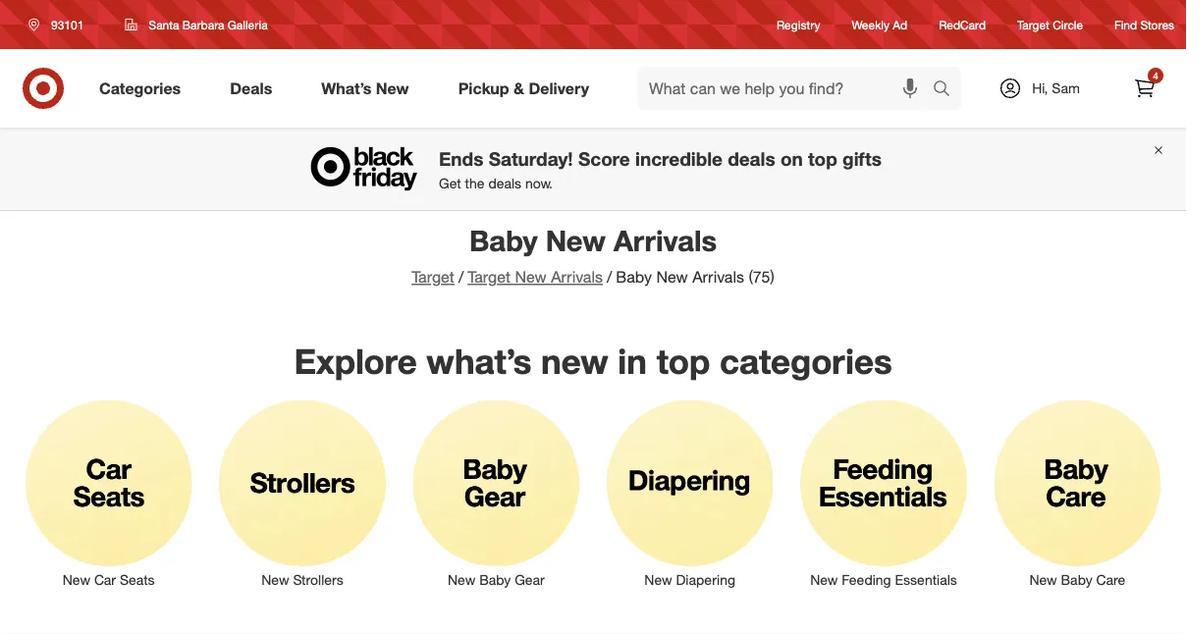 Task type: describe. For each thing, give the bounding box(es) containing it.
(75)
[[749, 268, 775, 287]]

santa
[[149, 17, 179, 32]]

new left diapering
[[645, 572, 672, 589]]

redcard
[[939, 17, 986, 32]]

new right what's
[[376, 79, 409, 98]]

pickup & delivery
[[458, 79, 589, 98]]

new baby care link
[[981, 396, 1175, 610]]

top inside ends saturday! score incredible deals on top gifts get the deals now.
[[808, 147, 838, 170]]

new left strollers
[[262, 572, 289, 589]]

new car seats
[[63, 572, 155, 589]]

weekly ad
[[852, 17, 908, 32]]

arrivals down ends saturday! score incredible deals on top gifts get the deals now. at the top of page
[[614, 223, 717, 258]]

care
[[1097, 572, 1126, 589]]

2 / from the left
[[607, 268, 612, 287]]

seats
[[120, 572, 155, 589]]

new up target new arrivals link
[[546, 223, 606, 258]]

sam
[[1052, 80, 1080, 97]]

categories link
[[83, 67, 206, 110]]

baby new arrivals target / target new arrivals / baby new arrivals (75)
[[412, 223, 775, 287]]

2 horizontal spatial target
[[1018, 17, 1050, 32]]

gifts
[[843, 147, 882, 170]]

deals link
[[213, 67, 297, 110]]

new car seats link
[[12, 396, 206, 590]]

93101 button
[[16, 7, 104, 42]]

1 horizontal spatial deals
[[728, 147, 776, 170]]

baby left gear
[[480, 572, 511, 589]]

new diapering
[[645, 572, 736, 589]]

new left gear
[[448, 572, 476, 589]]

arrivals left (75)
[[693, 268, 745, 287]]

what's
[[321, 79, 372, 98]]

registry link
[[777, 16, 821, 33]]

1 horizontal spatial target
[[468, 268, 511, 287]]

new down now.
[[515, 268, 547, 287]]

santa barbara galleria
[[149, 17, 268, 32]]

stores
[[1141, 17, 1175, 32]]

diapering
[[676, 572, 736, 589]]

explore
[[294, 340, 417, 382]]

find
[[1115, 17, 1138, 32]]

0 horizontal spatial deals
[[489, 175, 522, 192]]

redcard link
[[939, 16, 986, 33]]

in
[[618, 340, 647, 382]]

find stores link
[[1115, 16, 1175, 33]]

explore what's new in top categories
[[294, 340, 893, 382]]

1 / from the left
[[459, 268, 464, 287]]

4
[[1153, 69, 1159, 82]]

target new arrivals link
[[468, 268, 603, 287]]

new strollers
[[262, 572, 344, 589]]

hi, sam
[[1033, 80, 1080, 97]]



Task type: vqa. For each thing, say whether or not it's contained in the screenshot.
30ct
no



Task type: locate. For each thing, give the bounding box(es) containing it.
gear
[[515, 572, 545, 589]]

search button
[[924, 67, 972, 114]]

categories
[[720, 340, 893, 382]]

0 horizontal spatial target
[[412, 268, 455, 287]]

circle
[[1053, 17, 1084, 32]]

1 vertical spatial top
[[657, 340, 711, 382]]

1 horizontal spatial top
[[808, 147, 838, 170]]

0 vertical spatial deals
[[728, 147, 776, 170]]

/ right target link
[[459, 268, 464, 287]]

pickup
[[458, 79, 509, 98]]

target link
[[412, 268, 455, 287]]

new baby gear
[[448, 572, 545, 589]]

93101
[[51, 17, 84, 32]]

What can we help you find? suggestions appear below search field
[[638, 67, 938, 110]]

target circle
[[1018, 17, 1084, 32]]

top right in in the right of the page
[[657, 340, 711, 382]]

new baby care
[[1030, 572, 1126, 589]]

new diapering link
[[593, 396, 787, 590]]

what's new
[[321, 79, 409, 98]]

top right on
[[808, 147, 838, 170]]

car
[[94, 572, 116, 589]]

barbara
[[183, 17, 224, 32]]

1 horizontal spatial /
[[607, 268, 612, 287]]

incredible
[[636, 147, 723, 170]]

weekly ad link
[[852, 16, 908, 33]]

top
[[808, 147, 838, 170], [657, 340, 711, 382]]

on
[[781, 147, 803, 170]]

ends saturday! score incredible deals on top gifts get the deals now.
[[439, 147, 882, 192]]

baby left care
[[1061, 572, 1093, 589]]

feeding
[[842, 572, 892, 589]]

new left care
[[1030, 572, 1058, 589]]

4 link
[[1124, 67, 1167, 110]]

hi,
[[1033, 80, 1049, 97]]

ad
[[893, 17, 908, 32]]

baby up target new arrivals link
[[469, 223, 538, 258]]

what's
[[427, 340, 532, 382]]

new
[[376, 79, 409, 98], [546, 223, 606, 258], [515, 268, 547, 287], [657, 268, 688, 287], [63, 572, 90, 589], [262, 572, 289, 589], [448, 572, 476, 589], [645, 572, 672, 589], [811, 572, 838, 589], [1030, 572, 1058, 589]]

0 horizontal spatial /
[[459, 268, 464, 287]]

deals right the
[[489, 175, 522, 192]]

/
[[459, 268, 464, 287], [607, 268, 612, 287]]

new baby gear link
[[399, 396, 593, 590]]

arrivals up new
[[551, 268, 603, 287]]

what's new link
[[305, 67, 434, 110]]

essentials
[[895, 572, 958, 589]]

new strollers link
[[206, 396, 399, 590]]

new
[[541, 340, 609, 382]]

search
[[924, 81, 972, 100]]

now.
[[525, 175, 553, 192]]

baby
[[469, 223, 538, 258], [616, 268, 652, 287], [480, 572, 511, 589], [1061, 572, 1093, 589]]

galleria
[[228, 17, 268, 32]]

deals
[[230, 79, 272, 98]]

0 horizontal spatial top
[[657, 340, 711, 382]]

0 vertical spatial top
[[808, 147, 838, 170]]

weekly
[[852, 17, 890, 32]]

the
[[465, 175, 485, 192]]

categories
[[99, 79, 181, 98]]

/ right target new arrivals link
[[607, 268, 612, 287]]

target up what's
[[412, 268, 455, 287]]

1 vertical spatial deals
[[489, 175, 522, 192]]

new left car
[[63, 572, 90, 589]]

deals
[[728, 147, 776, 170], [489, 175, 522, 192]]

target
[[1018, 17, 1050, 32], [412, 268, 455, 287], [468, 268, 511, 287]]

pickup & delivery link
[[442, 67, 614, 110]]

delivery
[[529, 79, 589, 98]]

strollers
[[293, 572, 344, 589]]

get
[[439, 175, 461, 192]]

new left (75)
[[657, 268, 688, 287]]

deals left on
[[728, 147, 776, 170]]

score
[[579, 147, 630, 170]]

target left circle
[[1018, 17, 1050, 32]]

find stores
[[1115, 17, 1175, 32]]

baby up in in the right of the page
[[616, 268, 652, 287]]

registry
[[777, 17, 821, 32]]

saturday!
[[489, 147, 573, 170]]

santa barbara galleria button
[[112, 7, 281, 42]]

new feeding essentials link
[[787, 396, 981, 590]]

new feeding essentials
[[811, 572, 958, 589]]

arrivals
[[614, 223, 717, 258], [551, 268, 603, 287], [693, 268, 745, 287]]

new left feeding
[[811, 572, 838, 589]]

ends
[[439, 147, 484, 170]]

target right target link
[[468, 268, 511, 287]]

&
[[514, 79, 525, 98]]

target circle link
[[1018, 16, 1084, 33]]



